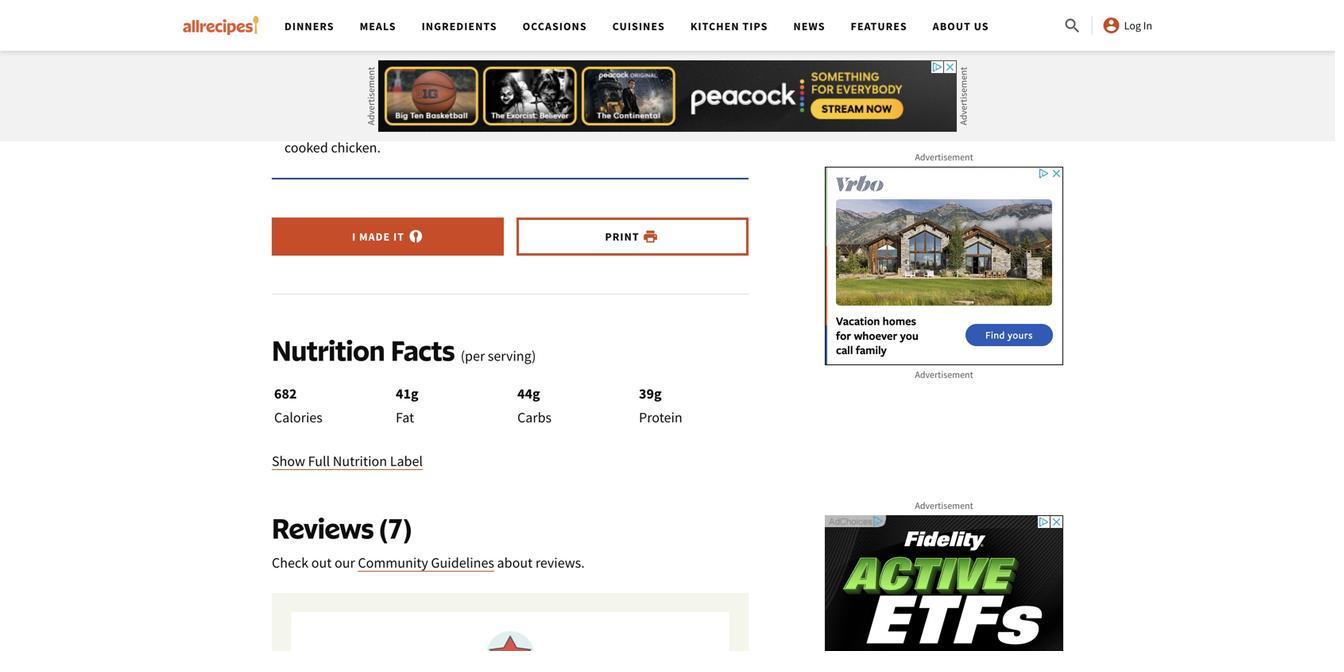 Task type: locate. For each thing, give the bounding box(es) containing it.
charred
[[391, 94, 437, 112]]

serving)
[[488, 347, 536, 365]]

and
[[485, 72, 508, 90], [439, 116, 462, 134]]

broth,
[[400, 116, 436, 134]]

home image
[[183, 16, 259, 35]]

search image
[[1063, 16, 1082, 36]]

occasions link
[[523, 19, 587, 33]]

store
[[357, 72, 387, 90]]

you
[[285, 72, 306, 90]]

note:
[[516, 29, 586, 63]]

navigation
[[272, 0, 1063, 51]]

about
[[513, 116, 548, 134], [497, 554, 533, 572]]

make
[[333, 94, 366, 112]]

vegetable
[[440, 94, 498, 112]]

hour
[[561, 116, 589, 134]]

protein
[[639, 409, 683, 427]]

chicken up salsa
[[511, 72, 557, 90]]

41g
[[396, 385, 419, 403]]

show full nutrition label
[[272, 453, 423, 471]]

about us link
[[933, 19, 989, 33]]

carbs
[[518, 409, 552, 427]]

print button
[[517, 218, 749, 256]]

spoon image
[[408, 229, 424, 245]]

to right it
[[647, 94, 659, 112]]

to left save
[[596, 72, 608, 90]]

account image
[[1102, 16, 1121, 35]]

community guidelines link
[[358, 554, 494, 572]]

purchased
[[285, 116, 348, 134]]

you'll
[[675, 72, 707, 90]]

meals link
[[360, 19, 396, 33]]

show full nutrition label button
[[272, 451, 423, 473]]

1 vertical spatial nutrition
[[333, 453, 387, 471]]

0 vertical spatial and
[[485, 72, 508, 90]]

kitchen tips link
[[691, 19, 768, 33]]

about left reviews.
[[497, 554, 533, 572]]

check out our community guidelines about reviews.
[[272, 554, 585, 572]]

kitchen
[[691, 19, 740, 33]]

1 vertical spatial and
[[439, 116, 462, 134]]

to
[[596, 72, 608, 90], [317, 94, 330, 112], [647, 94, 659, 112]]

can
[[309, 72, 331, 90]]

chicken up chicken.
[[351, 116, 397, 134]]

dinners
[[285, 19, 334, 33]]

time.
[[641, 72, 672, 90]]

1 vertical spatial advertisement region
[[825, 167, 1064, 366]]

advertisement region
[[378, 60, 957, 132], [825, 167, 1064, 366], [825, 516, 1064, 652]]

chef's note:
[[435, 29, 586, 63]]

2 horizontal spatial to
[[647, 94, 659, 112]]

nutrition up 682
[[272, 333, 385, 368]]

nutrition right full
[[333, 453, 387, 471]]

1 vertical spatial about
[[497, 554, 533, 572]]

0 vertical spatial nutrition
[[272, 333, 385, 368]]

cuisines link
[[613, 19, 665, 33]]

(per
[[461, 347, 485, 365]]

ingredients link
[[422, 19, 497, 33]]

about left 1
[[513, 116, 548, 134]]

log in
[[1124, 18, 1153, 33]]

i made it button
[[272, 218, 504, 256]]

chicken
[[436, 72, 482, 90], [511, 72, 557, 90], [351, 116, 397, 134]]

the right adding
[[678, 116, 698, 134]]

and up salsa
[[485, 72, 508, 90]]

show
[[272, 453, 305, 471]]

chicken up vegetable
[[436, 72, 482, 90]]

and down vegetable
[[439, 116, 462, 134]]

still
[[710, 72, 731, 90]]

check
[[272, 554, 309, 572]]

log
[[1124, 18, 1141, 33]]

1
[[551, 116, 558, 134]]

the
[[369, 94, 388, 112], [662, 94, 682, 112], [678, 116, 698, 134]]

broth
[[560, 72, 593, 90]]

it
[[636, 94, 644, 112]]

to down the can
[[317, 94, 330, 112]]

44g
[[518, 385, 540, 403]]

the down time.
[[662, 94, 682, 112]]

our
[[335, 554, 355, 572]]

0 horizontal spatial to
[[317, 94, 330, 112]]

nutrition
[[272, 333, 385, 368], [333, 453, 387, 471]]

bought
[[390, 72, 433, 90]]

print
[[605, 230, 640, 244]]

39g protein
[[639, 385, 683, 427]]

0 vertical spatial about
[[513, 116, 548, 134]]

reviews.
[[536, 554, 585, 572]]

component,
[[534, 94, 607, 112]]



Task type: vqa. For each thing, say whether or not it's contained in the screenshot.
FEATURES link
yes



Task type: describe. For each thing, give the bounding box(es) containing it.
navigation containing dinners
[[272, 0, 1063, 51]]

adding
[[634, 116, 676, 134]]

2 horizontal spatial chicken
[[511, 72, 557, 90]]

39g
[[639, 385, 662, 403]]

i made it
[[352, 230, 405, 244]]

save
[[611, 72, 638, 90]]

features
[[851, 19, 908, 33]]

it
[[394, 230, 405, 244]]

made
[[359, 230, 390, 244]]

cooked
[[285, 139, 328, 157]]

44g carbs
[[518, 385, 552, 427]]

chef's
[[435, 29, 511, 63]]

in
[[1144, 18, 1153, 33]]

chicken.
[[331, 139, 381, 157]]

kitchen tips
[[691, 19, 768, 33]]

ingredients
[[422, 19, 497, 33]]

calories
[[274, 409, 323, 427]]

cuisines
[[613, 19, 665, 33]]

print image
[[643, 229, 659, 245]]

news link
[[794, 19, 826, 33]]

0 horizontal spatial and
[[439, 116, 462, 134]]

nutrition facts (per serving)
[[272, 333, 536, 368]]

us
[[974, 19, 989, 33]]

2 vertical spatial advertisement region
[[825, 516, 1064, 652]]

use
[[333, 72, 354, 90]]

about
[[933, 19, 971, 33]]

reviews
[[272, 511, 374, 546]]

you can use store bought chicken and chicken broth to save time. you'll still want to make the charred vegetable salsa component, add it to the purchased chicken broth, and simmer about 1 hour before adding the cooked chicken.
[[285, 72, 731, 157]]

0 vertical spatial advertisement region
[[378, 60, 957, 132]]

dinners link
[[285, 19, 334, 33]]

fat
[[396, 409, 414, 427]]

682
[[274, 385, 297, 403]]

guidelines
[[431, 554, 494, 572]]

facts
[[391, 333, 455, 368]]

add
[[610, 94, 633, 112]]

about us
[[933, 19, 989, 33]]

want
[[285, 94, 315, 112]]

the down store
[[369, 94, 388, 112]]

salsa
[[501, 94, 531, 112]]

tips
[[743, 19, 768, 33]]

community
[[358, 554, 428, 572]]

features link
[[851, 19, 908, 33]]

1 horizontal spatial chicken
[[436, 72, 482, 90]]

(7)
[[380, 511, 412, 546]]

log in link
[[1102, 16, 1153, 35]]

meals
[[360, 19, 396, 33]]

occasions
[[523, 19, 587, 33]]

before
[[592, 116, 631, 134]]

682 calories
[[274, 385, 323, 427]]

news
[[794, 19, 826, 33]]

out
[[311, 554, 332, 572]]

0 horizontal spatial chicken
[[351, 116, 397, 134]]

reviews (7)
[[272, 511, 412, 546]]

simmer
[[465, 116, 510, 134]]

1 horizontal spatial to
[[596, 72, 608, 90]]

1 horizontal spatial and
[[485, 72, 508, 90]]

about inside you can use store bought chicken and chicken broth to save time. you'll still want to make the charred vegetable salsa component, add it to the purchased chicken broth, and simmer about 1 hour before adding the cooked chicken.
[[513, 116, 548, 134]]

41g fat
[[396, 385, 419, 427]]

nutrition inside button
[[333, 453, 387, 471]]

i
[[352, 230, 356, 244]]

full
[[308, 453, 330, 471]]

label
[[390, 453, 423, 471]]



